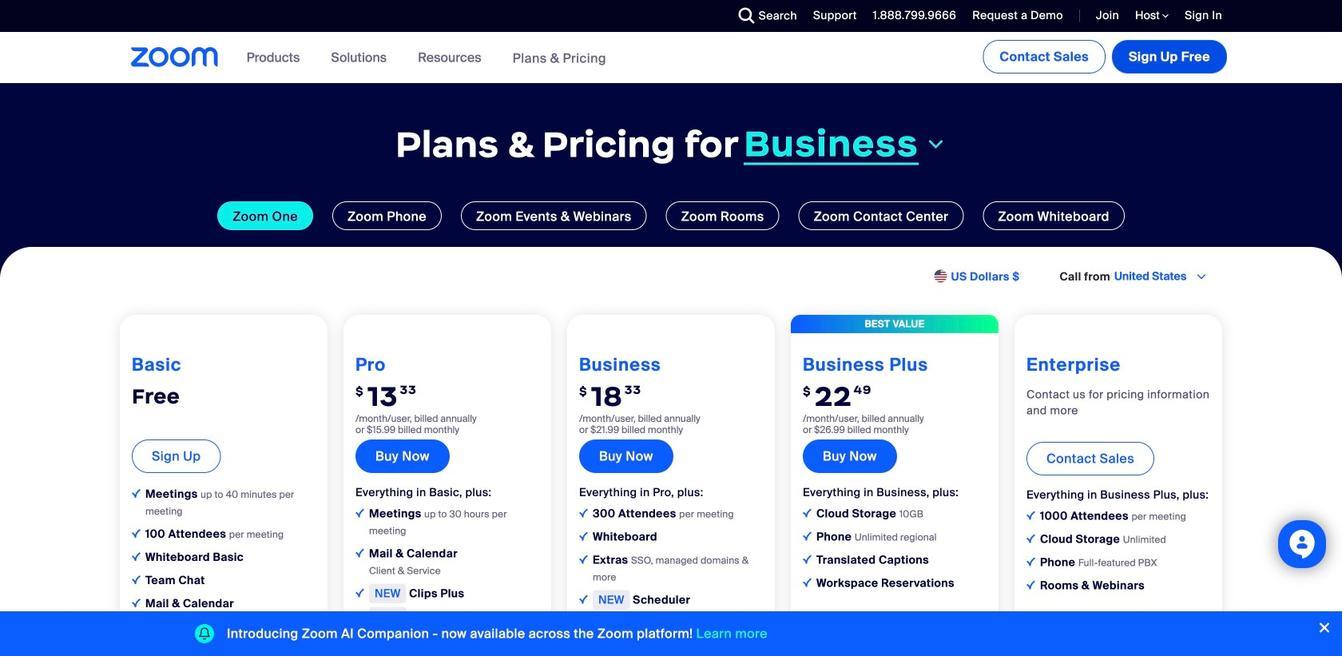 Task type: describe. For each thing, give the bounding box(es) containing it.
down image
[[926, 135, 947, 154]]

product information navigation
[[235, 32, 619, 84]]



Task type: vqa. For each thing, say whether or not it's contained in the screenshot.
main content
yes



Task type: locate. For each thing, give the bounding box(es) containing it.
banner
[[112, 32, 1231, 84]]

meetings navigation
[[980, 32, 1231, 77]]

ok image
[[356, 509, 364, 518], [1027, 511, 1036, 520], [579, 532, 588, 541], [803, 532, 812, 541], [132, 552, 141, 561], [579, 555, 588, 564], [803, 555, 812, 564], [1027, 581, 1036, 590], [356, 589, 364, 598], [132, 599, 141, 607]]

ok image
[[132, 489, 141, 498], [579, 509, 588, 518], [803, 509, 812, 518], [132, 529, 141, 538], [1027, 534, 1036, 543], [356, 549, 364, 558], [1027, 558, 1036, 566], [132, 575, 141, 584], [803, 578, 812, 587], [579, 595, 588, 604], [356, 612, 364, 621], [356, 635, 364, 644]]

main content
[[0, 32, 1343, 656]]

tabs of zoom services tab list
[[24, 201, 1319, 230]]

Country/Region text field
[[1113, 268, 1195, 284]]

zoom logo image
[[131, 47, 219, 67]]

show options image
[[1196, 270, 1209, 283]]



